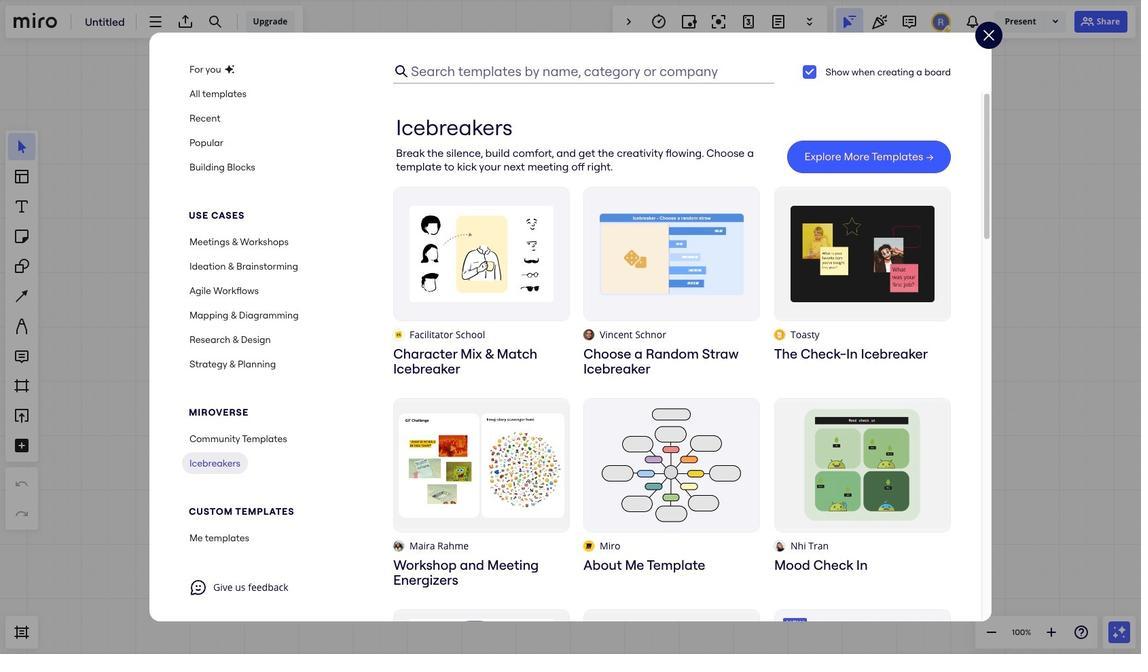 Task type: vqa. For each thing, say whether or not it's contained in the screenshot.
Reactions image
no



Task type: locate. For each thing, give the bounding box(es) containing it.
hide apps image
[[621, 14, 637, 30]]

1 vertical spatial spagx image
[[190, 580, 207, 596]]

spagx image
[[981, 27, 998, 44], [190, 580, 207, 596]]

None button
[[802, 64, 818, 80]]

1 horizontal spatial spagx image
[[981, 27, 998, 44]]

hide collaborators' cursors image
[[842, 14, 859, 30]]

0 vertical spatial spagx image
[[981, 27, 998, 44]]

comment image
[[902, 14, 918, 30]]



Task type: describe. For each thing, give the bounding box(es) containing it.
0 horizontal spatial spagx image
[[190, 580, 207, 596]]

communication toolbar
[[834, 5, 1136, 38]]

collaboration toolbar
[[613, 5, 828, 38]]

templates navigation
[[182, 59, 328, 574]]

Search templates by name, category or company field
[[410, 63, 774, 80]]

creation toolbar
[[5, 43, 38, 616]]

board toolbar
[[5, 5, 303, 38]]

spagx image
[[1080, 14, 1096, 30]]



